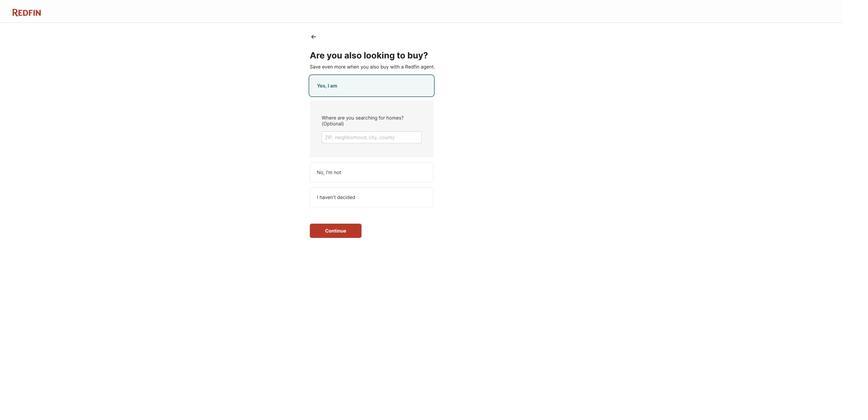 Task type: locate. For each thing, give the bounding box(es) containing it.
to
[[397, 50, 406, 61]]

also up when
[[344, 50, 362, 61]]

homes?
[[387, 115, 404, 121]]

you right when
[[361, 64, 369, 70]]

2 horizontal spatial you
[[361, 64, 369, 70]]

I haven't decided radio
[[310, 188, 434, 208]]

2 vertical spatial you
[[346, 115, 354, 121]]

also left buy at the top left of page
[[370, 64, 379, 70]]

you right are
[[346, 115, 354, 121]]

option group containing yes, i am
[[310, 76, 459, 208]]

No, I'm not radio
[[310, 163, 434, 183]]

you inside where are you searching for homes? (optional)
[[346, 115, 354, 121]]

Yes, I am radio
[[310, 76, 434, 96]]

yes, i am
[[317, 83, 337, 89]]

looking
[[364, 50, 395, 61]]

1 vertical spatial you
[[361, 64, 369, 70]]

i
[[328, 83, 329, 89], [317, 195, 318, 201]]

save even more when you also buy with a redfin agent.
[[310, 64, 435, 70]]

redfin
[[405, 64, 420, 70]]

you
[[327, 50, 342, 61], [361, 64, 369, 70], [346, 115, 354, 121]]

also
[[344, 50, 362, 61], [370, 64, 379, 70]]

1 horizontal spatial also
[[370, 64, 379, 70]]

i left haven't
[[317, 195, 318, 201]]

more
[[334, 64, 346, 70]]

where are you searching for homes? (optional)
[[322, 115, 404, 127]]

not
[[334, 170, 341, 176]]

1 horizontal spatial i
[[328, 83, 329, 89]]

are you also looking to buy?
[[310, 50, 428, 61]]

(optional)
[[322, 121, 344, 127]]

ZIP, neighborhood, city, county search field
[[322, 132, 422, 144]]

1 vertical spatial i
[[317, 195, 318, 201]]

1 horizontal spatial you
[[346, 115, 354, 121]]

0 vertical spatial i
[[328, 83, 329, 89]]

decided
[[337, 195, 356, 201]]

option group
[[310, 76, 459, 208]]

i'm
[[326, 170, 333, 176]]

0 vertical spatial you
[[327, 50, 342, 61]]

you up more
[[327, 50, 342, 61]]

when
[[347, 64, 359, 70]]

i left am
[[328, 83, 329, 89]]

0 horizontal spatial i
[[317, 195, 318, 201]]

0 horizontal spatial also
[[344, 50, 362, 61]]



Task type: vqa. For each thing, say whether or not it's contained in the screenshot.
the Tara
no



Task type: describe. For each thing, give the bounding box(es) containing it.
with
[[390, 64, 400, 70]]

1 vertical spatial also
[[370, 64, 379, 70]]

am
[[330, 83, 337, 89]]

buy?
[[408, 50, 428, 61]]

haven't
[[320, 195, 336, 201]]

agent.
[[421, 64, 435, 70]]

no, i'm not
[[317, 170, 341, 176]]

even
[[322, 64, 333, 70]]

continue
[[325, 228, 346, 234]]

are
[[338, 115, 345, 121]]

buy
[[381, 64, 389, 70]]

searching
[[356, 115, 378, 121]]

yes,
[[317, 83, 327, 89]]

0 horizontal spatial you
[[327, 50, 342, 61]]

where
[[322, 115, 336, 121]]

save
[[310, 64, 321, 70]]

i haven't decided
[[317, 195, 356, 201]]

a
[[401, 64, 404, 70]]

0 vertical spatial also
[[344, 50, 362, 61]]

for
[[379, 115, 385, 121]]

are
[[310, 50, 325, 61]]

no,
[[317, 170, 325, 176]]

continue button
[[310, 224, 362, 238]]



